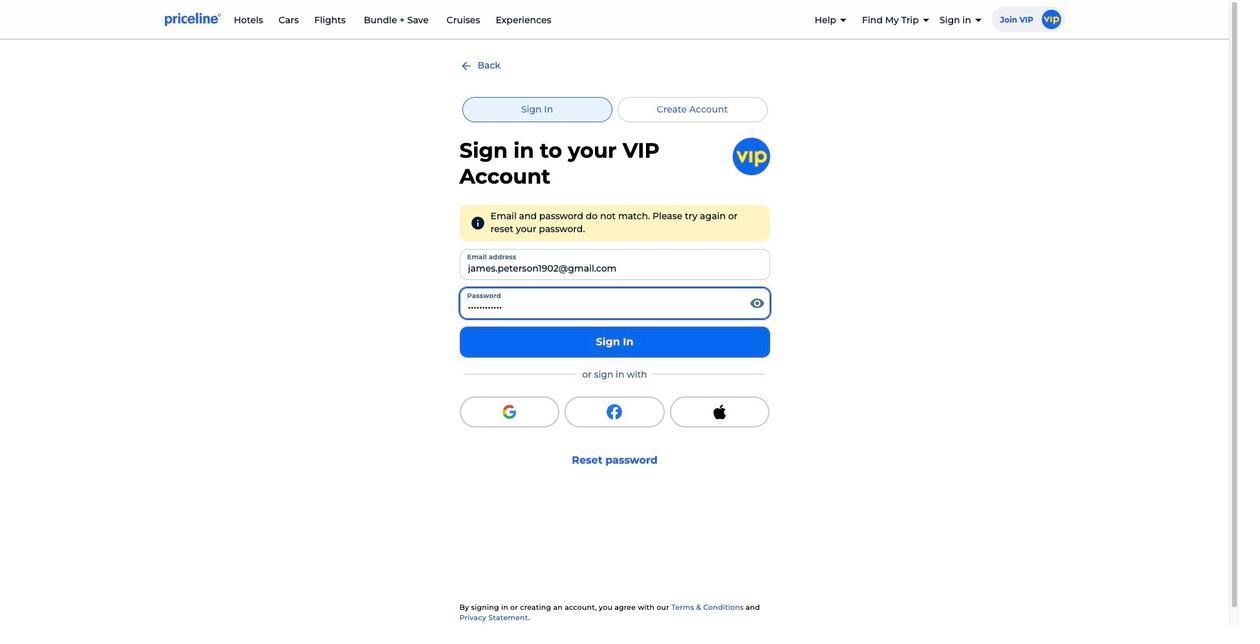 Task type: locate. For each thing, give the bounding box(es) containing it.
sign in with google image
[[502, 404, 518, 420]]

priceline.com home image
[[165, 12, 221, 27]]

vip badge icon image
[[1042, 10, 1061, 29]]

Password password field
[[460, 288, 770, 319]]

tab list
[[460, 97, 770, 123]]



Task type: vqa. For each thing, say whether or not it's contained in the screenshot.
email address text box
yes



Task type: describe. For each thing, give the bounding box(es) containing it.
sign in with facebook image
[[607, 404, 623, 420]]

sign in with apple image
[[712, 404, 728, 420]]

Email address text field
[[460, 249, 770, 280]]

vip logo image
[[733, 138, 770, 176]]



